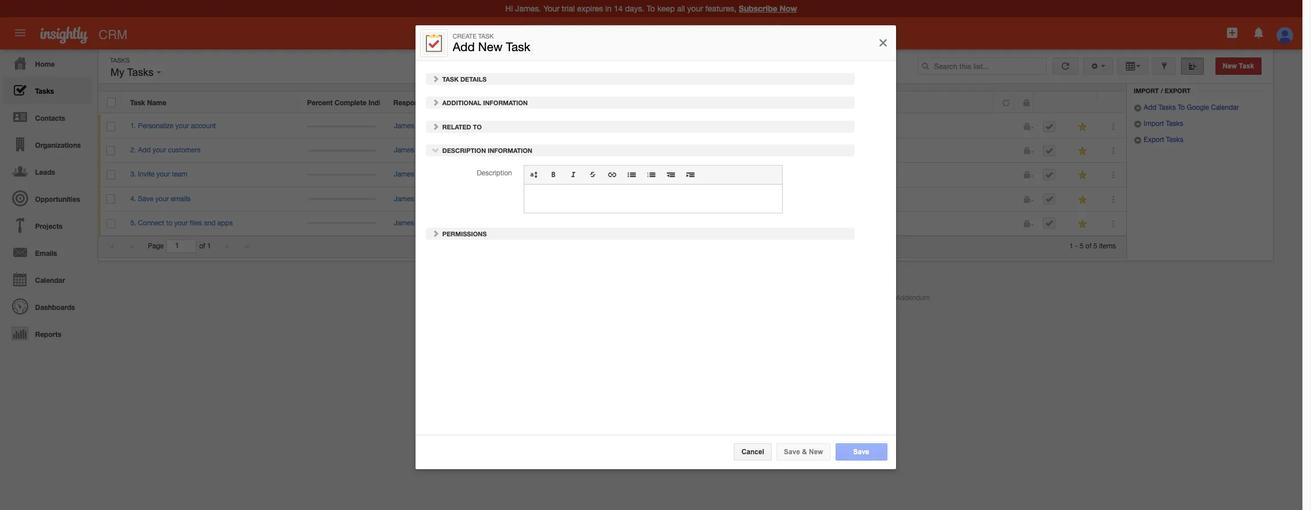 Task type: describe. For each thing, give the bounding box(es) containing it.
add new task dialog
[[415, 26, 896, 470]]

chevron right image
[[431, 230, 439, 238]]

google
[[1187, 104, 1209, 112]]

james peterson link for 3. invite your team
[[394, 171, 444, 179]]

not for 2. add your customers
[[826, 146, 837, 154]]

indicator
[[368, 98, 398, 107]]

new inside the create task add new task
[[478, 40, 503, 54]]

Search this list... text field
[[917, 58, 1047, 75]]

james peterson link for 2. add your customers
[[394, 146, 444, 154]]

following image for 2. add your customers
[[1078, 146, 1089, 157]]

home
[[35, 60, 55, 68]]

2 press ctrl + space to group column header from the left
[[1068, 92, 1097, 113]]

tasks right my
[[127, 67, 154, 78]]

my tasks button
[[108, 64, 164, 81]]

following image for 3. invite your team
[[1078, 170, 1089, 181]]

all
[[532, 30, 541, 39]]

james peterson for 2. add your customers
[[394, 146, 444, 154]]

Search all data.... text field
[[555, 24, 782, 45]]

calendar link
[[3, 266, 92, 293]]

5. connect to your files and apps
[[130, 219, 233, 227]]

information for description information
[[488, 147, 532, 154]]

files
[[190, 219, 202, 227]]

add tasks to google calendar link
[[1134, 104, 1239, 112]]

4. save your emails
[[130, 195, 191, 203]]

of 1
[[199, 242, 211, 250]]

show sidebar image
[[1188, 62, 1196, 70]]

to inside add new task dialog
[[473, 123, 482, 130]]

2 horizontal spatial add
[[1144, 104, 1157, 112]]

customers
[[168, 146, 201, 154]]

james peterson for 4. save your emails
[[394, 195, 444, 203]]

description for description information
[[442, 147, 486, 154]]

following image for 5. connect to your files and apps
[[1078, 219, 1089, 230]]

task details
[[441, 75, 487, 83]]

opportunities
[[35, 195, 80, 204]]

home link
[[3, 50, 92, 77]]

close image
[[878, 36, 889, 50]]

percent complete indicator responsible user
[[307, 98, 451, 107]]

row containing 1. personalize your account
[[98, 115, 1126, 139]]

save & new button
[[777, 444, 831, 461]]

new task
[[1223, 62, 1254, 70]]

task name
[[130, 98, 166, 107]]

james peterson for 1. personalize your account
[[394, 122, 444, 130]]

tasks link
[[3, 77, 92, 104]]

contacts
[[35, 114, 65, 123]]

not started cell for 2. add your customers
[[817, 139, 994, 163]]

0 horizontal spatial of
[[199, 242, 205, 250]]

navigation containing home
[[0, 50, 92, 347]]

owner
[[665, 98, 687, 107]]

dashboards link
[[3, 293, 92, 320]]

row containing 5. connect to your files and apps
[[98, 212, 1126, 236]]

recycle bin link
[[1134, 73, 1194, 82]]

to
[[166, 219, 172, 227]]

1. personalize your account link
[[130, 122, 222, 130]]

items
[[1099, 242, 1116, 250]]

chevron down image
[[431, 146, 439, 154]]

apps
[[217, 219, 233, 227]]

2 column header from the left
[[1014, 92, 1034, 113]]

task owner
[[648, 98, 687, 107]]

peterson for 1. personalize your account
[[416, 122, 444, 130]]

permissions
[[441, 230, 487, 238]]

peterson for 4. save your emails
[[416, 195, 444, 203]]

add inside row group
[[138, 146, 151, 154]]

import / export
[[1134, 87, 1191, 94]]

due
[[588, 98, 601, 107]]

dashboards
[[35, 303, 75, 312]]

/
[[1161, 87, 1163, 94]]

0 vertical spatial export
[[1165, 87, 1191, 94]]

cancel button
[[734, 444, 772, 461]]

tasks down the add tasks to google calendar link
[[1166, 120, 1183, 128]]

james peterson link for 4. save your emails
[[394, 195, 444, 203]]

date
[[570, 98, 586, 107]]

row containing 3. invite your team
[[98, 163, 1126, 187]]

james for 4. save your emails
[[394, 195, 414, 203]]

import tasks link
[[1134, 120, 1183, 128]]

2 5 from the left
[[1094, 242, 1097, 250]]

leads
[[35, 168, 55, 177]]

james for 5. connect to your files and apps
[[394, 219, 414, 227]]

leads link
[[3, 158, 92, 185]]

refresh list image
[[1060, 62, 1071, 70]]

started for 2. add your customers
[[839, 146, 861, 154]]

james for 2. add your customers
[[394, 146, 414, 154]]

data
[[843, 294, 858, 302]]

import tasks
[[1142, 120, 1183, 128]]

your for personalize
[[175, 122, 189, 130]]

subscribe
[[739, 3, 777, 13]]

james peterson for 3. invite your team
[[394, 171, 444, 179]]

toolbar inside application
[[524, 166, 782, 185]]

emails
[[35, 249, 57, 258]]

1 5 from the left
[[1080, 242, 1084, 250]]

james for 3. invite your team
[[394, 171, 414, 179]]

bin
[[1177, 73, 1188, 81]]

crm
[[99, 28, 127, 42]]

display: grid image
[[1125, 62, 1136, 70]]

additional
[[442, 99, 481, 107]]

not started cell for 1. personalize your account
[[817, 115, 994, 139]]

notifications image
[[1252, 26, 1266, 40]]

cancel
[[742, 449, 764, 457]]

started for 1. personalize your account
[[839, 122, 861, 130]]

2.
[[130, 146, 136, 154]]

complete
[[335, 98, 367, 107]]

date due
[[570, 98, 601, 107]]

reports
[[35, 330, 61, 339]]

none checkbox inside row group
[[107, 146, 115, 155]]

addendum
[[896, 294, 930, 302]]

3.
[[130, 171, 136, 179]]

export tasks link
[[1134, 136, 1184, 144]]

name
[[147, 98, 166, 107]]

status
[[825, 98, 846, 107]]

invite
[[138, 171, 155, 179]]

add tasks to google calendar
[[1142, 104, 1239, 112]]

1 horizontal spatial of
[[1086, 242, 1092, 250]]

1. personalize your account
[[130, 122, 216, 130]]

tasks inside 'link'
[[35, 87, 54, 96]]

emails link
[[3, 239, 92, 266]]

additional information
[[441, 99, 528, 107]]

james for 1. personalize your account
[[394, 122, 414, 130]]

1 press ctrl + space to group column header from the left
[[1034, 92, 1068, 113]]

recycle
[[1145, 73, 1176, 81]]

not started for 1. personalize your account
[[826, 122, 861, 130]]

add inside the create task add new task
[[453, 40, 475, 54]]

import for import / export
[[1134, 87, 1159, 94]]

chevron right image for related to
[[431, 122, 439, 130]]



Task type: vqa. For each thing, say whether or not it's contained in the screenshot.
Following icon corresponding to 5. Connect to your files and apps
yes



Task type: locate. For each thing, give the bounding box(es) containing it.
1 vertical spatial not
[[826, 146, 837, 154]]

1 vertical spatial import
[[1144, 120, 1164, 128]]

5 left items
[[1094, 242, 1097, 250]]

0 horizontal spatial 5
[[1080, 242, 1084, 250]]

calendar inside calendar link
[[35, 276, 65, 285]]

save for save & new
[[784, 449, 800, 457]]

2 vertical spatial chevron right image
[[431, 122, 439, 130]]

0 vertical spatial description
[[442, 147, 486, 154]]

2 horizontal spatial new
[[1223, 62, 1237, 70]]

0 horizontal spatial export
[[1144, 136, 1164, 144]]

new
[[478, 40, 503, 54], [1223, 62, 1237, 70], [809, 449, 823, 457]]

your
[[175, 122, 189, 130], [153, 146, 166, 154], [156, 171, 170, 179], [155, 195, 169, 203], [174, 219, 188, 227]]

connect
[[138, 219, 164, 227]]

organizations
[[35, 141, 81, 150]]

your left account
[[175, 122, 189, 130]]

4 row from the top
[[98, 163, 1126, 187]]

5. connect to your files and apps link
[[130, 219, 239, 227]]

james peterson link
[[394, 122, 444, 130], [394, 146, 444, 154], [394, 171, 444, 179], [649, 171, 699, 179], [394, 195, 444, 203], [394, 219, 444, 227]]

chevron right image left additional
[[431, 99, 439, 107]]

peterson for 5. connect to your files and apps
[[416, 219, 444, 227]]

4. save your emails link
[[130, 195, 196, 203]]

1 horizontal spatial calendar
[[1211, 104, 1239, 112]]

tasks up import tasks at the top of the page
[[1158, 104, 1176, 112]]

calendar
[[1211, 104, 1239, 112], [35, 276, 65, 285]]

peterson for 2. add your customers
[[416, 146, 444, 154]]

save for save button
[[853, 449, 869, 457]]

james peterson link for 5. connect to your files and apps
[[394, 219, 444, 227]]

3 following image from the top
[[1078, 194, 1089, 205]]

cell
[[299, 115, 385, 139], [562, 115, 640, 139], [640, 115, 817, 139], [994, 115, 1014, 139], [1014, 115, 1034, 139], [1034, 115, 1069, 139], [299, 139, 385, 163], [562, 139, 640, 163], [994, 139, 1014, 163], [1014, 139, 1034, 163], [1034, 139, 1069, 163], [299, 163, 385, 187], [562, 163, 640, 187], [817, 163, 994, 187], [994, 163, 1014, 187], [1014, 163, 1034, 187], [1034, 163, 1069, 187], [299, 187, 385, 212], [562, 187, 640, 212], [640, 187, 817, 212], [817, 187, 994, 212], [994, 187, 1014, 212], [1014, 187, 1034, 212], [1034, 187, 1069, 212], [299, 212, 385, 236], [562, 212, 640, 236], [640, 212, 817, 236], [817, 212, 994, 236], [994, 212, 1014, 236], [1014, 212, 1034, 236], [1034, 212, 1069, 236]]

1 vertical spatial add
[[1144, 104, 1157, 112]]

information
[[483, 99, 528, 107], [488, 147, 532, 154]]

responsible
[[393, 98, 434, 107]]

to right related
[[473, 123, 482, 130]]

description down "description information" at the top of page
[[477, 169, 512, 177]]

export
[[1165, 87, 1191, 94], [1144, 136, 1164, 144]]

related
[[442, 123, 471, 130]]

0 vertical spatial new
[[478, 40, 503, 54]]

your for add
[[153, 146, 166, 154]]

export down bin
[[1165, 87, 1191, 94]]

0 vertical spatial to
[[1178, 104, 1185, 112]]

1 - 5 of 5 items
[[1070, 242, 1116, 250]]

now
[[780, 3, 797, 13]]

all link
[[520, 24, 555, 45]]

1 horizontal spatial save
[[784, 449, 800, 457]]

1 horizontal spatial add
[[453, 40, 475, 54]]

2 following image from the top
[[1078, 146, 1089, 157]]

james peterson for 5. connect to your files and apps
[[394, 219, 444, 227]]

1 vertical spatial new
[[1223, 62, 1237, 70]]

save button
[[835, 444, 887, 461]]

1 following image from the top
[[1078, 122, 1089, 132]]

0 horizontal spatial add
[[138, 146, 151, 154]]

1 down 'and'
[[207, 242, 211, 250]]

-
[[1075, 242, 1078, 250]]

contacts link
[[3, 104, 92, 131]]

0 vertical spatial following image
[[1078, 122, 1089, 132]]

save right 4.
[[138, 195, 153, 203]]

chevron right image for additional information
[[431, 99, 439, 107]]

0 vertical spatial started
[[839, 122, 861, 130]]

james
[[394, 122, 414, 130], [394, 146, 414, 154], [649, 146, 669, 154], [394, 171, 414, 179], [649, 171, 669, 179], [394, 195, 414, 203], [394, 219, 414, 227]]

to left google
[[1178, 104, 1185, 112]]

6 row from the top
[[98, 212, 1126, 236]]

tasks my tasks
[[110, 57, 156, 78]]

5.
[[130, 219, 136, 227]]

projects
[[35, 222, 63, 231]]

1 left -
[[1070, 242, 1073, 250]]

navigation
[[0, 50, 92, 347]]

1 vertical spatial calendar
[[35, 276, 65, 285]]

0 vertical spatial not
[[826, 122, 837, 130]]

save right &
[[853, 449, 869, 457]]

create task add new task
[[453, 33, 530, 54]]

1 started from the top
[[839, 122, 861, 130]]

press ctrl + space to group column header
[[1034, 92, 1068, 113], [1068, 92, 1097, 113], [1097, 92, 1126, 113]]

2 not started cell from the top
[[817, 139, 994, 163]]

1 vertical spatial following image
[[1078, 146, 1089, 157]]

james peterson inside james peterson "cell"
[[649, 146, 699, 154]]

2 vertical spatial new
[[809, 449, 823, 457]]

my
[[111, 67, 124, 78]]

1
[[207, 242, 211, 250], [1070, 242, 1073, 250]]

row containing 2. add your customers
[[98, 139, 1126, 163]]

column header
[[993, 92, 1014, 113], [1014, 92, 1034, 113]]

and
[[204, 219, 216, 227]]

save & new
[[784, 449, 823, 457]]

2 not from the top
[[826, 146, 837, 154]]

emails
[[171, 195, 191, 203]]

following image
[[1078, 122, 1089, 132], [1078, 146, 1089, 157], [1078, 194, 1089, 205]]

0 horizontal spatial 1
[[207, 242, 211, 250]]

export down the import tasks link
[[1144, 136, 1164, 144]]

1 not from the top
[[826, 122, 837, 130]]

toolbar
[[524, 166, 782, 185]]

import for import tasks
[[1144, 120, 1164, 128]]

chevron right image left related
[[431, 122, 439, 130]]

new task link
[[1215, 58, 1262, 75]]

1 row from the top
[[98, 92, 1126, 113]]

organizations link
[[3, 131, 92, 158]]

following image for 4. save your emails
[[1078, 194, 1089, 205]]

chevron right image up user
[[431, 75, 439, 83]]

chevron right image
[[431, 75, 439, 83], [431, 99, 439, 107], [431, 122, 439, 130]]

export tasks
[[1142, 136, 1184, 144]]

1 following image from the top
[[1078, 170, 1089, 181]]

not started cell
[[817, 115, 994, 139], [817, 139, 994, 163]]

2. add your customers link
[[130, 146, 206, 154]]

your up 3. invite your team
[[153, 146, 166, 154]]

None checkbox
[[107, 98, 116, 107], [107, 122, 115, 131], [107, 171, 115, 180], [107, 195, 115, 204], [107, 219, 115, 228], [107, 98, 116, 107], [107, 122, 115, 131], [107, 171, 115, 180], [107, 195, 115, 204], [107, 219, 115, 228]]

page
[[148, 242, 164, 250]]

james peterson cell
[[640, 139, 817, 163]]

import up "export tasks" link
[[1144, 120, 1164, 128]]

account
[[191, 122, 216, 130]]

add up task details
[[453, 40, 475, 54]]

row
[[98, 92, 1126, 113], [98, 115, 1126, 139], [98, 139, 1126, 163], [98, 163, 1126, 187], [98, 187, 1126, 212], [98, 212, 1126, 236]]

peterson
[[416, 122, 444, 130], [416, 146, 444, 154], [671, 146, 699, 154], [416, 171, 444, 179], [671, 171, 699, 179], [416, 195, 444, 203], [416, 219, 444, 227]]

recycle bin
[[1145, 73, 1188, 81]]

information for additional information
[[483, 99, 528, 107]]

None checkbox
[[107, 146, 115, 155]]

0 vertical spatial following image
[[1078, 170, 1089, 181]]

percent
[[307, 98, 333, 107]]

new inside 'button'
[[809, 449, 823, 457]]

application inside add new task dialog
[[524, 165, 783, 213]]

0 vertical spatial add
[[453, 40, 475, 54]]

1 vertical spatial following image
[[1078, 219, 1089, 230]]

1 not started cell from the top
[[817, 115, 994, 139]]

1 not started from the top
[[826, 122, 861, 130]]

opportunities link
[[3, 185, 92, 212]]

2 vertical spatial add
[[138, 146, 151, 154]]

0 vertical spatial not started
[[826, 122, 861, 130]]

new right &
[[809, 449, 823, 457]]

1 horizontal spatial 5
[[1094, 242, 1097, 250]]

3. invite your team
[[130, 171, 187, 179]]

add right 2.
[[138, 146, 151, 154]]

description information
[[441, 147, 532, 154]]

processing
[[860, 294, 894, 302]]

1.
[[130, 122, 136, 130]]

tasks up my
[[110, 57, 130, 64]]

peterson for 3. invite your team
[[416, 171, 444, 179]]

tasks up contacts "link"
[[35, 87, 54, 96]]

1 horizontal spatial to
[[1178, 104, 1185, 112]]

james peterson
[[394, 122, 444, 130], [394, 146, 444, 154], [649, 146, 699, 154], [394, 171, 444, 179], [649, 171, 699, 179], [394, 195, 444, 203], [394, 219, 444, 227]]

0 horizontal spatial save
[[138, 195, 153, 203]]

row group containing 1. personalize your account
[[98, 115, 1126, 236]]

0 vertical spatial import
[[1134, 87, 1159, 94]]

information down details
[[483, 99, 528, 107]]

1 horizontal spatial 1
[[1070, 242, 1073, 250]]

subscribe now
[[739, 3, 797, 13]]

task
[[478, 33, 494, 40], [506, 40, 530, 54], [1239, 62, 1254, 70], [442, 75, 459, 83], [130, 98, 145, 107], [648, 98, 663, 107]]

import left /
[[1134, 87, 1159, 94]]

1 chevron right image from the top
[[431, 75, 439, 83]]

personalize
[[138, 122, 174, 130]]

0 horizontal spatial new
[[478, 40, 503, 54]]

of right -
[[1086, 242, 1092, 250]]

related to
[[441, 123, 482, 130]]

james inside james peterson "cell"
[[649, 146, 669, 154]]

1 vertical spatial description
[[477, 169, 512, 177]]

started
[[839, 122, 861, 130], [839, 146, 861, 154]]

2 row from the top
[[98, 115, 1126, 139]]

not started for 2. add your customers
[[826, 146, 861, 154]]

your for save
[[155, 195, 169, 203]]

team
[[172, 171, 187, 179]]

1 vertical spatial not started
[[826, 146, 861, 154]]

save left &
[[784, 449, 800, 457]]

2 vertical spatial following image
[[1078, 194, 1089, 205]]

of down files
[[199, 242, 205, 250]]

james peterson link for 1. personalize your account
[[394, 122, 444, 130]]

subscribe now link
[[739, 3, 797, 13]]

row group
[[98, 115, 1126, 236]]

information down additional information
[[488, 147, 532, 154]]

reports link
[[3, 320, 92, 347]]

4.
[[130, 195, 136, 203]]

1 column header from the left
[[993, 92, 1014, 113]]

save
[[138, 195, 153, 203], [784, 449, 800, 457], [853, 449, 869, 457]]

your left emails
[[155, 195, 169, 203]]

chevron right image for task details
[[431, 75, 439, 83]]

description
[[442, 147, 486, 154], [477, 169, 512, 177]]

2 chevron right image from the top
[[431, 99, 439, 107]]

your for invite
[[156, 171, 170, 179]]

1 vertical spatial export
[[1144, 136, 1164, 144]]

application
[[524, 165, 783, 213]]

3 press ctrl + space to group column header from the left
[[1097, 92, 1126, 113]]

1 vertical spatial started
[[839, 146, 861, 154]]

following image for 1. personalize your account
[[1078, 122, 1089, 132]]

2 started from the top
[[839, 146, 861, 154]]

0 vertical spatial information
[[483, 99, 528, 107]]

2 horizontal spatial save
[[853, 449, 869, 457]]

projects link
[[3, 212, 92, 239]]

row containing task name
[[98, 92, 1126, 113]]

3 row from the top
[[98, 139, 1126, 163]]

import
[[1134, 87, 1159, 94], [1144, 120, 1164, 128]]

your left 'team'
[[156, 171, 170, 179]]

0 vertical spatial chevron right image
[[431, 75, 439, 83]]

1 vertical spatial chevron right image
[[431, 99, 439, 107]]

not for 1. personalize your account
[[826, 122, 837, 130]]

save inside 'button'
[[784, 449, 800, 457]]

1 horizontal spatial new
[[809, 449, 823, 457]]

&
[[802, 449, 807, 457]]

1 horizontal spatial export
[[1165, 87, 1191, 94]]

add up the import tasks link
[[1144, 104, 1157, 112]]

1 vertical spatial information
[[488, 147, 532, 154]]

2 following image from the top
[[1078, 219, 1089, 230]]

add
[[453, 40, 475, 54], [1144, 104, 1157, 112], [138, 146, 151, 154]]

new right show sidebar image
[[1223, 62, 1237, 70]]

save inside row
[[138, 195, 153, 203]]

5 row from the top
[[98, 187, 1126, 212]]

tasks down import tasks at the top of the page
[[1166, 136, 1184, 144]]

1 vertical spatial to
[[473, 123, 482, 130]]

not started
[[826, 122, 861, 130], [826, 146, 861, 154]]

3. invite your team link
[[130, 171, 193, 179]]

save inside button
[[853, 449, 869, 457]]

create
[[453, 33, 477, 40]]

to
[[1178, 104, 1185, 112], [473, 123, 482, 130]]

3 chevron right image from the top
[[431, 122, 439, 130]]

0 horizontal spatial calendar
[[35, 276, 65, 285]]

calendar up dashboards link
[[35, 276, 65, 285]]

data processing addendum link
[[843, 294, 930, 302]]

description for description
[[477, 169, 512, 177]]

new right create
[[478, 40, 503, 54]]

user
[[436, 98, 451, 107]]

0 vertical spatial calendar
[[1211, 104, 1239, 112]]

details
[[460, 75, 487, 83]]

following image
[[1078, 170, 1089, 181], [1078, 219, 1089, 230]]

calendar right google
[[1211, 104, 1239, 112]]

5 right -
[[1080, 242, 1084, 250]]

your right to
[[174, 219, 188, 227]]

2 not started from the top
[[826, 146, 861, 154]]

peterson inside "cell"
[[671, 146, 699, 154]]

row containing 4. save your emails
[[98, 187, 1126, 212]]

0 horizontal spatial to
[[473, 123, 482, 130]]

description down related to at the left of the page
[[442, 147, 486, 154]]



